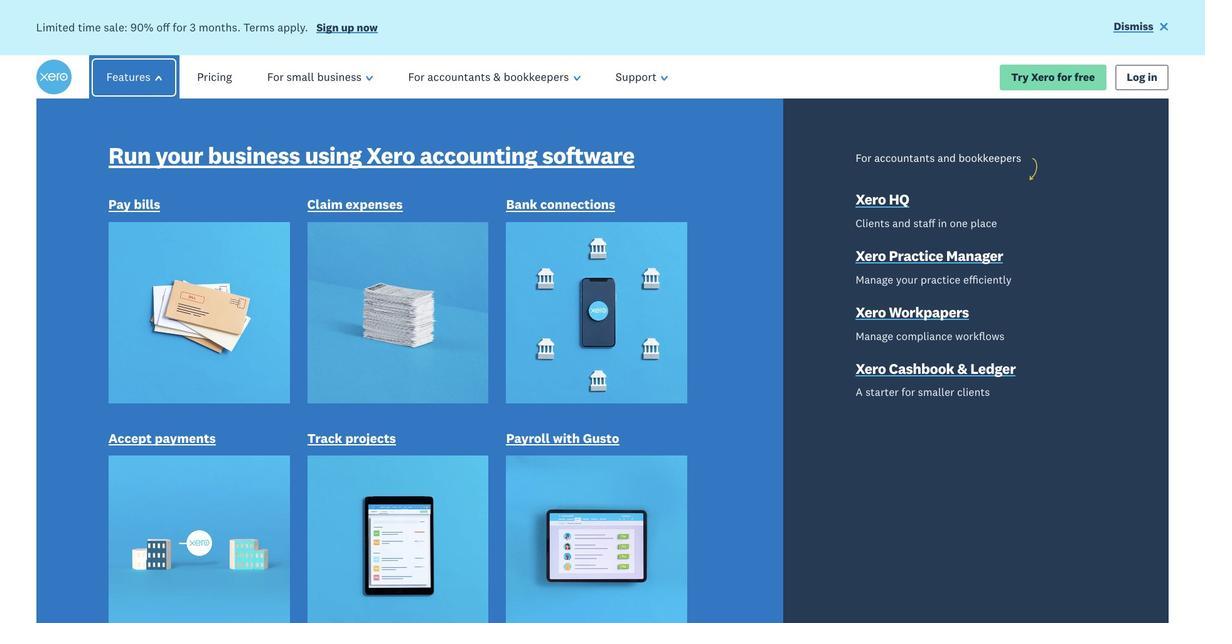 Task type: vqa. For each thing, say whether or not it's contained in the screenshot.
A large room full of Xero staff raising their arms in the air. image
no



Task type: locate. For each thing, give the bounding box(es) containing it.
1 vertical spatial software
[[133, 324, 343, 390]]

90% for months.
[[130, 20, 154, 34]]

1 vertical spatial and
[[893, 216, 911, 230]]

for right starter
[[902, 386, 915, 400]]

2 manage from the top
[[856, 329, 894, 343]]

1 vertical spatial limited
[[133, 406, 201, 431]]

expenses
[[346, 196, 403, 213]]

ledger
[[971, 359, 1016, 378]]

for small business button
[[250, 55, 391, 99]]

1 vertical spatial sale:
[[252, 406, 294, 431]]

1 horizontal spatial and
[[938, 151, 956, 165]]

projects
[[345, 430, 396, 447]]

1 horizontal spatial limited
[[133, 406, 201, 431]]

1 horizontal spatial software
[[542, 141, 634, 170]]

1 horizontal spatial in
[[1148, 70, 1158, 84]]

1 vertical spatial bookkeepers
[[959, 151, 1022, 165]]

gusto
[[583, 430, 619, 447]]

0 vertical spatial and
[[938, 151, 956, 165]]

dismiss
[[1114, 19, 1154, 33]]

3
[[190, 20, 196, 34], [404, 406, 415, 431]]

1 horizontal spatial for
[[408, 70, 425, 84]]

xero down the clients
[[856, 247, 886, 265]]

xero cashbook & ledger link
[[856, 359, 1016, 381]]

1 vertical spatial 90%
[[299, 406, 340, 431]]

1 vertical spatial 3
[[404, 406, 415, 431]]

accountants inside 'for accountants & bookkeepers' dropdown button
[[428, 70, 491, 84]]

in left one
[[938, 216, 947, 230]]

your right 'run'
[[155, 141, 203, 170]]

0 horizontal spatial bookkeepers
[[504, 70, 569, 84]]

1 vertical spatial your
[[896, 273, 918, 287]]

months.
[[199, 20, 241, 34]]

0 vertical spatial manage
[[856, 273, 894, 287]]

xero workpapers link
[[856, 303, 969, 324]]

1 horizontal spatial sale:
[[252, 406, 294, 431]]

pay
[[108, 196, 131, 213]]

one
[[950, 216, 968, 230]]

off for months
[[345, 406, 369, 431]]

0 vertical spatial sale:
[[104, 20, 128, 34]]

90% up compare
[[299, 406, 340, 431]]

off right track
[[345, 406, 369, 431]]

xero up the clients
[[856, 190, 886, 208]]

0 horizontal spatial for
[[267, 70, 284, 84]]

manager
[[946, 247, 1003, 265]]

business
[[317, 70, 362, 84], [208, 141, 300, 170]]

for small business
[[267, 70, 362, 84]]

claim expenses link
[[307, 196, 403, 216]]

1 horizontal spatial &
[[957, 359, 968, 378]]

up
[[341, 21, 354, 34]]

sale: for limited time sale: 90% off for 3 months
[[252, 406, 294, 431]]

0 vertical spatial what
[[133, 181, 252, 247]]

2 horizontal spatial for
[[856, 151, 872, 165]]

manage compliance workflows
[[856, 329, 1005, 343]]

clients
[[957, 386, 990, 400]]

compliance
[[896, 329, 953, 343]]

software
[[542, 141, 634, 170], [133, 324, 343, 390]]

0 vertical spatial accounting
[[420, 141, 537, 170]]

1 horizontal spatial with
[[553, 430, 580, 447]]

1 horizontal spatial bookkeepers
[[959, 151, 1022, 165]]

0 horizontal spatial accountants
[[428, 70, 491, 84]]

1 vertical spatial with
[[553, 430, 580, 447]]

clients and staff in one place
[[856, 216, 997, 230]]

business for your
[[208, 141, 300, 170]]

in right log
[[1148, 70, 1158, 84]]

0 vertical spatial limited
[[36, 20, 75, 34]]

1 horizontal spatial business
[[317, 70, 362, 84]]

log in link
[[1115, 64, 1169, 90]]

0 horizontal spatial 3
[[190, 20, 196, 34]]

for inside dropdown button
[[408, 70, 425, 84]]

pay bills link
[[108, 196, 160, 216]]

cashbook
[[889, 359, 954, 378]]

compare
[[302, 463, 348, 477]]

run your business using xero accounting software link
[[108, 141, 634, 173]]

learn what xero can do link
[[133, 458, 275, 483]]

1 vertical spatial manage
[[856, 329, 894, 343]]

0 vertical spatial business
[[317, 70, 362, 84]]

0 horizontal spatial 90%
[[130, 20, 154, 34]]

0 horizontal spatial &
[[493, 70, 501, 84]]

learn what xero can do
[[144, 463, 264, 477]]

0 horizontal spatial limited
[[36, 20, 75, 34]]

accept payments link
[[108, 430, 216, 450]]

in inside "link"
[[1148, 70, 1158, 84]]

0 horizontal spatial business
[[208, 141, 300, 170]]

90% up features dropdown button
[[130, 20, 154, 34]]

limited up learn
[[133, 406, 201, 431]]

sign up now
[[316, 21, 378, 34]]

sale: up 'do'
[[252, 406, 294, 431]]

accountants for &
[[428, 70, 491, 84]]

hq
[[889, 190, 909, 208]]

practice
[[889, 247, 943, 265]]

3 right projects
[[404, 406, 415, 431]]

for
[[267, 70, 284, 84], [408, 70, 425, 84], [856, 151, 872, 165]]

in
[[1148, 70, 1158, 84], [938, 216, 947, 230]]

1 horizontal spatial off
[[345, 406, 369, 431]]

now
[[357, 21, 378, 34]]

claim
[[307, 196, 343, 213]]

off
[[156, 20, 170, 34], [345, 406, 369, 431]]

business inside dropdown button
[[317, 70, 362, 84]]

for inside dropdown button
[[267, 70, 284, 84]]

manage down xero workpapers link
[[856, 329, 894, 343]]

0 vertical spatial accountants
[[428, 70, 491, 84]]

0 horizontal spatial and
[[893, 216, 911, 230]]

track
[[307, 430, 342, 447]]

1 vertical spatial business
[[208, 141, 300, 170]]

time for limited time sale: 90% off for 3 months
[[207, 406, 247, 431]]

0 horizontal spatial off
[[156, 20, 170, 34]]

accounting
[[420, 141, 537, 170], [133, 276, 400, 342]]

smaller
[[918, 386, 955, 400]]

and
[[938, 151, 956, 165], [893, 216, 911, 230]]

1 vertical spatial time
[[207, 406, 247, 431]]

for
[[173, 20, 187, 34], [1057, 70, 1072, 84], [902, 386, 915, 400], [374, 406, 399, 431]]

free
[[1075, 70, 1095, 84]]

clients
[[856, 216, 890, 230]]

limited up "xero homepage" image
[[36, 20, 75, 34]]

manage down practice on the right top
[[856, 273, 894, 287]]

0 vertical spatial bookkeepers
[[504, 70, 569, 84]]

90% for months
[[299, 406, 340, 431]]

try xero for free link
[[1000, 64, 1107, 90]]

3 for months.
[[190, 20, 196, 34]]

your for manage
[[896, 273, 918, 287]]

0 vertical spatial &
[[493, 70, 501, 84]]

xero down claim
[[249, 229, 360, 295]]

off left "months."
[[156, 20, 170, 34]]

90%
[[130, 20, 154, 34], [299, 406, 340, 431]]

3 left "months."
[[190, 20, 196, 34]]

bookkeepers inside 'for accountants & bookkeepers' dropdown button
[[504, 70, 569, 84]]

1 horizontal spatial your
[[896, 273, 918, 287]]

dismiss button
[[1114, 19, 1169, 36]]

manage for manage compliance workflows
[[856, 329, 894, 343]]

compare all plans link
[[302, 463, 394, 480]]

0 horizontal spatial your
[[155, 141, 203, 170]]

bank
[[506, 196, 537, 213]]

for up plans
[[374, 406, 399, 431]]

1 horizontal spatial accounting
[[420, 141, 537, 170]]

& inside dropdown button
[[493, 70, 501, 84]]

1 horizontal spatial 90%
[[299, 406, 340, 431]]

sale: up features at the left of page
[[104, 20, 128, 34]]

off for months.
[[156, 20, 170, 34]]

sale:
[[104, 20, 128, 34], [252, 406, 294, 431]]

&
[[493, 70, 501, 84], [957, 359, 968, 378]]

0 horizontal spatial in
[[938, 216, 947, 230]]

your down practice on the right top
[[896, 273, 918, 287]]

0 horizontal spatial time
[[78, 20, 101, 34]]

place
[[971, 216, 997, 230]]

track projects link
[[307, 430, 396, 450]]

1 vertical spatial off
[[345, 406, 369, 431]]

with
[[133, 229, 238, 295], [553, 430, 580, 447]]

payments
[[155, 430, 216, 447]]

features button
[[84, 55, 184, 99]]

0 vertical spatial your
[[155, 141, 203, 170]]

0 horizontal spatial sale:
[[104, 20, 128, 34]]

months
[[420, 406, 489, 431]]

limited for limited time sale: 90% off for 3 months
[[133, 406, 201, 431]]

0 horizontal spatial accounting
[[133, 276, 400, 342]]

limited time sale: 90% off for 3 months. terms apply.
[[36, 20, 308, 34]]

0 vertical spatial in
[[1148, 70, 1158, 84]]

limited
[[36, 20, 75, 34], [133, 406, 201, 431]]

0 vertical spatial 90%
[[130, 20, 154, 34]]

for left free at the right top
[[1057, 70, 1072, 84]]

1 manage from the top
[[856, 273, 894, 287]]

0 vertical spatial 3
[[190, 20, 196, 34]]

0 vertical spatial time
[[78, 20, 101, 34]]

1 vertical spatial accountants
[[874, 151, 935, 165]]

0 vertical spatial with
[[133, 229, 238, 295]]

1 vertical spatial accounting
[[133, 276, 400, 342]]

limited time sale: 90% off for 3 months
[[133, 406, 489, 431]]

1 horizontal spatial time
[[207, 406, 247, 431]]

0 vertical spatial off
[[156, 20, 170, 34]]

0 horizontal spatial with
[[133, 229, 238, 295]]

1 horizontal spatial accountants
[[874, 151, 935, 165]]

1 horizontal spatial 3
[[404, 406, 415, 431]]

1 vertical spatial &
[[957, 359, 968, 378]]

back to what you love with xero accounting software
[[133, 134, 461, 390]]

0 horizontal spatial software
[[133, 324, 343, 390]]

pay bills
[[108, 196, 160, 213]]

for for for accountants & bookkeepers
[[408, 70, 425, 84]]



Task type: describe. For each thing, give the bounding box(es) containing it.
staff
[[914, 216, 936, 230]]

for for for accountants and bookkeepers
[[856, 151, 872, 165]]

do
[[251, 463, 264, 477]]

features
[[106, 70, 150, 84]]

accounting inside back to what you love with xero accounting software
[[133, 276, 400, 342]]

log in
[[1127, 70, 1158, 84]]

log
[[1127, 70, 1146, 84]]

bookkeepers for for accountants and bookkeepers
[[959, 151, 1022, 165]]

small
[[287, 70, 314, 84]]

manage your practice efficiently
[[856, 273, 1012, 287]]

0 vertical spatial software
[[542, 141, 634, 170]]

for accountants and bookkeepers
[[856, 151, 1022, 165]]

your for run
[[155, 141, 203, 170]]

xero right try
[[1031, 70, 1055, 84]]

software inside back to what you love with xero accounting software
[[133, 324, 343, 390]]

business for small
[[317, 70, 362, 84]]

connections
[[540, 196, 616, 213]]

try
[[1012, 70, 1029, 84]]

accept
[[108, 430, 152, 447]]

workflows
[[956, 329, 1005, 343]]

bank connections
[[506, 196, 616, 213]]

bills
[[134, 196, 160, 213]]

run your business using xero accounting software
[[108, 141, 634, 170]]

bookkeepers for for accountants & bookkeepers
[[504, 70, 569, 84]]

payroll
[[506, 430, 550, 447]]

compare all plans
[[302, 463, 394, 477]]

what inside back to what you love with xero accounting software
[[133, 181, 252, 247]]

1 vertical spatial what
[[176, 463, 201, 477]]

xero left can
[[204, 463, 227, 477]]

xero left workpapers
[[856, 303, 886, 321]]

3 for months
[[404, 406, 415, 431]]

sale: for limited time sale: 90% off for 3 months. terms apply.
[[104, 20, 128, 34]]

to
[[356, 134, 407, 200]]

a xero user decorating a cake with blue icing. social proof badges surrounding the circular image. image
[[615, 99, 1169, 527]]

bank connections link
[[506, 196, 616, 216]]

claim expenses
[[307, 196, 403, 213]]

xero practice manager
[[856, 247, 1003, 265]]

a starter for smaller clients
[[856, 386, 990, 400]]

xero inside back to what you love with xero accounting software
[[249, 229, 360, 295]]

you
[[263, 181, 351, 247]]

learn
[[144, 463, 173, 477]]

xero hq link
[[856, 190, 909, 211]]

accept payments
[[108, 430, 216, 447]]

for accountants & bookkeepers
[[408, 70, 569, 84]]

accountants for and
[[874, 151, 935, 165]]

xero practice manager link
[[856, 247, 1003, 268]]

with inside back to what you love with xero accounting software
[[133, 229, 238, 295]]

track projects
[[307, 430, 396, 447]]

sign up now link
[[316, 21, 378, 37]]

support
[[616, 70, 657, 84]]

manage for manage your practice efficiently
[[856, 273, 894, 287]]

for accountants & bookkeepers button
[[391, 55, 598, 99]]

for for for small business
[[267, 70, 284, 84]]

run
[[108, 141, 151, 170]]

love
[[362, 181, 461, 247]]

xero hq
[[856, 190, 909, 208]]

1 vertical spatial in
[[938, 216, 947, 230]]

workpapers
[[889, 303, 969, 321]]

& for accountants
[[493, 70, 501, 84]]

plans
[[366, 463, 394, 477]]

sign
[[316, 21, 339, 34]]

starter
[[866, 386, 899, 400]]

for left "months."
[[173, 20, 187, 34]]

back
[[229, 134, 345, 200]]

xero homepage image
[[36, 60, 71, 95]]

xero up expenses
[[367, 141, 415, 170]]

payroll with gusto link
[[506, 430, 619, 450]]

support button
[[598, 55, 686, 99]]

apply.
[[278, 20, 308, 34]]

try xero for free
[[1012, 70, 1095, 84]]

terms
[[243, 20, 275, 34]]

& for cashbook
[[957, 359, 968, 378]]

limited for limited time sale: 90% off for 3 months. terms apply.
[[36, 20, 75, 34]]

pricing link
[[179, 55, 250, 99]]

xero cashbook & ledger
[[856, 359, 1016, 378]]

a
[[856, 386, 863, 400]]

efficiently
[[964, 273, 1012, 287]]

payroll with gusto
[[506, 430, 619, 447]]

all
[[350, 463, 363, 477]]

pricing
[[197, 70, 232, 84]]

practice
[[921, 273, 961, 287]]

xero up starter
[[856, 359, 886, 378]]

can
[[230, 463, 248, 477]]

time for limited time sale: 90% off for 3 months. terms apply.
[[78, 20, 101, 34]]

xero workpapers
[[856, 303, 969, 321]]



